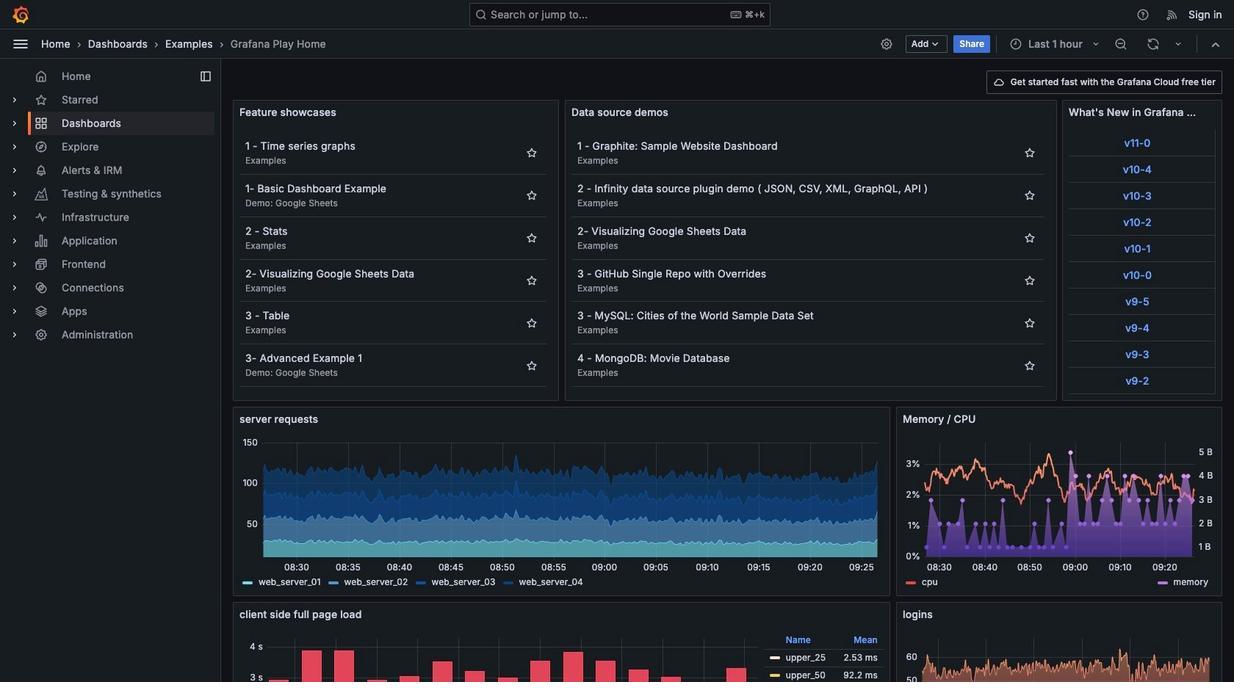 Task type: describe. For each thing, give the bounding box(es) containing it.
zoom out time range image
[[1115, 37, 1128, 50]]

mark "3 - mysql: cities of the world sample data set" as favorite image
[[1024, 317, 1036, 329]]

expand section infrastructure image
[[9, 212, 21, 223]]

mark "1- basic dashboard example" as favorite image
[[526, 190, 538, 202]]

mark "2- visualizing google sheets data" as favorite image
[[526, 275, 538, 287]]

grafana image
[[12, 6, 29, 23]]

undock menu image
[[200, 71, 212, 82]]

mark "2- visualizing google sheets data" as favorite image
[[1024, 232, 1036, 244]]

mark "1 -  time series graphs" as favorite image
[[526, 147, 538, 159]]

expand section application image
[[9, 235, 21, 247]]

navigation element
[[0, 59, 220, 359]]

mark "1 - graphite: sample website dashboard" as favorite image
[[1024, 147, 1036, 159]]

mark "2 - infinity data source plugin demo ( json, csv, xml, graphql, api )" as favorite image
[[1024, 190, 1036, 202]]

help image
[[1137, 8, 1150, 21]]

auto refresh turned off. choose refresh time interval image
[[1173, 38, 1184, 50]]

refresh dashboard image
[[1147, 37, 1160, 50]]

mark "2 - stats" as favorite image
[[526, 232, 538, 244]]

expand section administration image
[[9, 329, 21, 341]]



Task type: locate. For each thing, give the bounding box(es) containing it.
expand section testing & synthetics image
[[9, 188, 21, 200]]

expand section apps image
[[9, 306, 21, 317]]

expand section connections image
[[9, 282, 21, 294]]

expand section alerts & irm image
[[9, 165, 21, 176]]

news image
[[1166, 8, 1179, 21]]

expand section starred image
[[9, 94, 21, 106]]

expand section frontend image
[[9, 259, 21, 270]]

expand section dashboards image
[[9, 118, 21, 129]]

expand section explore image
[[9, 141, 21, 153]]

mark "3- advanced example 1" as favorite image
[[526, 360, 538, 372]]

mark "3 - github single repo with overrides" as favorite image
[[1024, 275, 1036, 287]]

mark "3 - table" as favorite image
[[526, 317, 538, 329]]

mark "4 - mongodb: movie database" as favorite image
[[1024, 360, 1036, 372]]

dashboard settings image
[[880, 37, 893, 50]]

close menu image
[[12, 35, 29, 53]]



Task type: vqa. For each thing, say whether or not it's contained in the screenshot.
Expand section Dashboards image
yes



